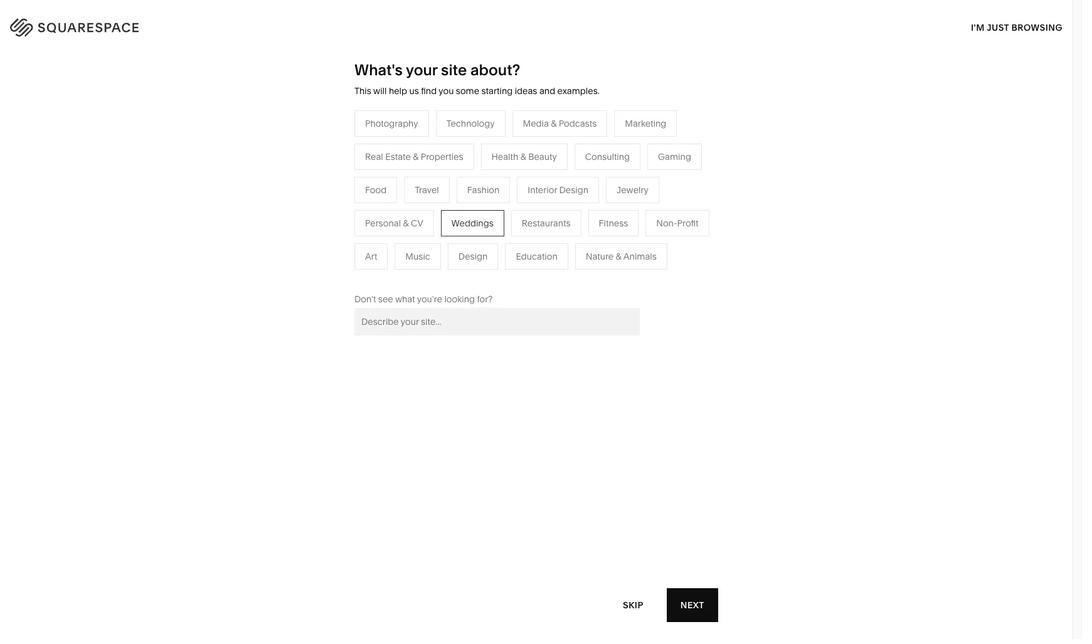Task type: locate. For each thing, give the bounding box(es) containing it.
local business link
[[317, 212, 391, 223]]

restaurants down interior
[[522, 218, 571, 229]]

interior
[[528, 184, 557, 196]]

non- down personal
[[375, 231, 396, 242]]

& down and
[[551, 118, 557, 129]]

next
[[681, 600, 705, 611]]

nature & animals down home & decor link
[[582, 193, 653, 204]]

media inside option
[[523, 118, 549, 129]]

0 vertical spatial real
[[365, 151, 383, 162]]

0 vertical spatial real estate & properties
[[365, 151, 463, 162]]

Non-Profit radio
[[646, 210, 709, 236]]

Don't see what you're looking for? field
[[355, 308, 640, 336]]

0 horizontal spatial properties
[[421, 151, 463, 162]]

0 horizontal spatial restaurants
[[449, 193, 498, 204]]

1 vertical spatial real
[[449, 268, 467, 280]]

cv
[[411, 218, 423, 229]]

1 vertical spatial media & podcasts
[[449, 212, 523, 223]]

animals
[[619, 193, 653, 204], [624, 251, 657, 262]]

1 vertical spatial nature & animals
[[586, 251, 657, 262]]

community & non-profits link
[[317, 231, 434, 242]]

non-
[[657, 218, 677, 229], [375, 231, 396, 242]]

1 vertical spatial nature
[[586, 251, 614, 262]]

animals down fitness option
[[624, 251, 657, 262]]

i'm just browsing link
[[971, 10, 1063, 45]]

properties
[[421, 151, 463, 162], [505, 268, 547, 280]]

degraw element
[[387, 429, 686, 639]]

0 vertical spatial weddings
[[452, 218, 494, 229]]

0 vertical spatial nature & animals
[[582, 193, 653, 204]]

Restaurants radio
[[511, 210, 581, 236]]

properties up travel "link"
[[421, 151, 463, 162]]

0 vertical spatial estate
[[385, 151, 411, 162]]

design
[[559, 184, 589, 196], [459, 251, 488, 262]]

site
[[441, 61, 467, 79]]

jewelry
[[617, 184, 649, 196]]

podcasts down restaurants link
[[485, 212, 523, 223]]

1 horizontal spatial non-
[[657, 218, 677, 229]]

1 horizontal spatial restaurants
[[522, 218, 571, 229]]

for?
[[477, 294, 493, 305]]

podcasts down examples.
[[559, 118, 597, 129]]

degraw image
[[387, 429, 686, 639]]

1 vertical spatial podcasts
[[485, 212, 523, 223]]

business
[[341, 212, 378, 223]]

weddings up events link
[[452, 218, 494, 229]]

1 horizontal spatial travel
[[449, 174, 473, 186]]

estate down photography at left top
[[385, 151, 411, 162]]

& down the home & decor
[[612, 193, 617, 204]]

real
[[365, 151, 383, 162], [449, 268, 467, 280]]

1 horizontal spatial podcasts
[[559, 118, 597, 129]]

properties down education
[[505, 268, 547, 280]]

home & decor link
[[582, 174, 655, 186]]

community & non-profits
[[317, 231, 422, 242]]

technology
[[447, 118, 495, 129]]

design right interior
[[559, 184, 589, 196]]

some
[[456, 85, 479, 97]]

podcasts
[[559, 118, 597, 129], [485, 212, 523, 223]]

travel link
[[449, 174, 486, 186]]

Music radio
[[395, 243, 441, 270]]

1 vertical spatial non-
[[375, 231, 396, 242]]

Art radio
[[355, 243, 388, 270]]

0 horizontal spatial estate
[[385, 151, 411, 162]]

home
[[582, 174, 607, 186]]

nature inside radio
[[586, 251, 614, 262]]

nature & animals inside nature & animals radio
[[586, 251, 657, 262]]

design down events link
[[459, 251, 488, 262]]

Fashion radio
[[457, 177, 510, 203]]

estate inside option
[[385, 151, 411, 162]]

1 vertical spatial media
[[449, 212, 475, 223]]

fitness
[[582, 212, 611, 223], [599, 218, 628, 229]]

& down fitness option
[[616, 251, 622, 262]]

Fitness radio
[[588, 210, 639, 236]]

weddings inside option
[[452, 218, 494, 229]]

media
[[523, 118, 549, 129], [449, 212, 475, 223]]

events
[[449, 231, 477, 242]]

Technology radio
[[436, 110, 505, 137]]

1 horizontal spatial media
[[523, 118, 549, 129]]

weddings down events link
[[449, 250, 491, 261]]

restaurants down travel "link"
[[449, 193, 498, 204]]

non- down jewelry radio
[[657, 218, 677, 229]]

media up beauty
[[523, 118, 549, 129]]

0 vertical spatial media & podcasts
[[523, 118, 597, 129]]

0 vertical spatial non-
[[657, 218, 677, 229]]

1 vertical spatial animals
[[624, 251, 657, 262]]

interior design
[[528, 184, 589, 196]]

1 vertical spatial weddings
[[449, 250, 491, 261]]

entertainment
[[317, 268, 375, 280]]

profit
[[677, 218, 699, 229]]

1 vertical spatial properties
[[505, 268, 547, 280]]

nature down home
[[582, 193, 610, 204]]

browsing
[[1012, 22, 1063, 33]]

Real Estate & Properties radio
[[355, 144, 474, 170]]

don't see what you're looking for?
[[355, 294, 493, 305]]

0 horizontal spatial real
[[365, 151, 383, 162]]

real estate & properties up "for?"
[[449, 268, 547, 280]]

Consulting radio
[[575, 144, 641, 170]]

media & podcasts
[[523, 118, 597, 129], [449, 212, 523, 223]]

& down personal
[[367, 231, 373, 242]]

0 horizontal spatial non-
[[375, 231, 396, 242]]

restaurants link
[[449, 193, 511, 204]]

nature & animals down fitness option
[[586, 251, 657, 262]]

media & podcasts down and
[[523, 118, 597, 129]]

& inside health & beauty option
[[521, 151, 526, 162]]

0 vertical spatial media
[[523, 118, 549, 129]]

real up food
[[365, 151, 383, 162]]

0 vertical spatial podcasts
[[559, 118, 597, 129]]

professional services link
[[317, 193, 417, 204]]

0 vertical spatial design
[[559, 184, 589, 196]]

real up looking on the left top of page
[[449, 268, 467, 280]]

1 horizontal spatial estate
[[469, 268, 495, 280]]

estate
[[385, 151, 411, 162], [469, 268, 495, 280]]

& inside personal & cv radio
[[403, 218, 409, 229]]

don't
[[355, 294, 376, 305]]

0 horizontal spatial design
[[459, 251, 488, 262]]

media up 'events'
[[449, 212, 475, 223]]

entertainment link
[[317, 268, 388, 280]]

1 vertical spatial restaurants
[[522, 218, 571, 229]]

travel up restaurants link
[[449, 174, 473, 186]]

travel up cv
[[415, 184, 439, 196]]

& down restaurants link
[[477, 212, 483, 223]]

0 horizontal spatial travel
[[415, 184, 439, 196]]

Jewelry radio
[[606, 177, 659, 203]]

photography
[[365, 118, 418, 129]]

1 vertical spatial design
[[459, 251, 488, 262]]

log
[[1027, 19, 1046, 31]]

decor
[[617, 174, 642, 186]]

and
[[540, 85, 555, 97]]

travel
[[449, 174, 473, 186], [415, 184, 439, 196]]

real estate & properties inside option
[[365, 151, 463, 162]]

consulting
[[585, 151, 630, 162]]

music
[[406, 251, 430, 262]]

animals down decor
[[619, 193, 653, 204]]

Gaming radio
[[648, 144, 702, 170]]

will
[[373, 85, 387, 97]]

& inside nature & animals radio
[[616, 251, 622, 262]]

what's your site about? this will help us find you some starting ideas and examples.
[[355, 61, 600, 97]]

& left cv
[[403, 218, 409, 229]]

1 horizontal spatial properties
[[505, 268, 547, 280]]

& down weddings "link"
[[497, 268, 503, 280]]

& inside the real estate & properties option
[[413, 151, 419, 162]]

squarespace logo link
[[25, 15, 232, 35]]

nature & animals
[[582, 193, 653, 204], [586, 251, 657, 262]]

restaurants inside radio
[[522, 218, 571, 229]]

1 vertical spatial estate
[[469, 268, 495, 280]]

weddings
[[452, 218, 494, 229], [449, 250, 491, 261]]

skip button
[[609, 588, 657, 623]]

estate down weddings "link"
[[469, 268, 495, 280]]

nature down fitness option
[[586, 251, 614, 262]]

see
[[378, 294, 393, 305]]

&
[[551, 118, 557, 129], [413, 151, 419, 162], [521, 151, 526, 162], [609, 174, 615, 186], [612, 193, 617, 204], [477, 212, 483, 223], [403, 218, 409, 229], [367, 231, 373, 242], [616, 251, 622, 262], [497, 268, 503, 280]]

skip
[[623, 600, 644, 611]]

restaurants
[[449, 193, 498, 204], [522, 218, 571, 229]]

what's
[[355, 61, 403, 79]]

& right health
[[521, 151, 526, 162]]

0 vertical spatial nature
[[582, 193, 610, 204]]

fitness inside option
[[599, 218, 628, 229]]

just
[[987, 22, 1009, 33]]

media & podcasts down restaurants link
[[449, 212, 523, 223]]

beauty
[[528, 151, 557, 162]]

squarespace logo image
[[25, 15, 164, 35]]

Food radio
[[355, 177, 397, 203]]

0 vertical spatial properties
[[421, 151, 463, 162]]

nature
[[582, 193, 610, 204], [586, 251, 614, 262]]

& up travel radio
[[413, 151, 419, 162]]

real estate & properties up travel radio
[[365, 151, 463, 162]]

professional services
[[317, 193, 405, 204]]

fitness link
[[582, 212, 624, 223]]

animals inside radio
[[624, 251, 657, 262]]



Task type: vqa. For each thing, say whether or not it's contained in the screenshot.
→
no



Task type: describe. For each thing, give the bounding box(es) containing it.
art
[[365, 251, 377, 262]]

next button
[[667, 589, 718, 622]]

properties inside option
[[421, 151, 463, 162]]

0 horizontal spatial podcasts
[[485, 212, 523, 223]]

this
[[355, 85, 371, 97]]

podcasts inside option
[[559, 118, 597, 129]]

what
[[395, 294, 415, 305]]

Nature & Animals radio
[[575, 243, 668, 270]]

ideas
[[515, 85, 537, 97]]

Marketing radio
[[614, 110, 677, 137]]

food
[[365, 184, 387, 196]]

Education radio
[[505, 243, 568, 270]]

you're
[[417, 294, 442, 305]]

1 vertical spatial real estate & properties
[[449, 268, 547, 280]]

0 vertical spatial restaurants
[[449, 193, 498, 204]]

local business
[[317, 212, 378, 223]]

Design radio
[[448, 243, 498, 270]]

non-profit
[[657, 218, 699, 229]]

Media & Podcasts radio
[[512, 110, 608, 137]]

fashion
[[467, 184, 500, 196]]

media & podcasts link
[[449, 212, 536, 223]]

gaming
[[658, 151, 691, 162]]

local
[[317, 212, 339, 223]]

examples.
[[558, 85, 600, 97]]

i'm
[[971, 22, 985, 33]]

log             in
[[1027, 19, 1057, 31]]

media & podcasts inside option
[[523, 118, 597, 129]]

travel inside radio
[[415, 184, 439, 196]]

0 horizontal spatial media
[[449, 212, 475, 223]]

your
[[406, 61, 438, 79]]

Health & Beauty radio
[[481, 144, 568, 170]]

& inside media & podcasts option
[[551, 118, 557, 129]]

personal
[[365, 218, 401, 229]]

about?
[[471, 61, 520, 79]]

& right home
[[609, 174, 615, 186]]

help
[[389, 85, 407, 97]]

professional
[[317, 193, 367, 204]]

profits
[[396, 231, 422, 242]]

weddings link
[[449, 250, 504, 261]]

real estate & properties link
[[449, 268, 560, 280]]

home & decor
[[582, 174, 642, 186]]

Personal & CV radio
[[355, 210, 434, 236]]

log             in link
[[1027, 19, 1057, 31]]

Interior Design radio
[[517, 177, 599, 203]]

0 vertical spatial animals
[[619, 193, 653, 204]]

events link
[[449, 231, 489, 242]]

us
[[409, 85, 419, 97]]

real inside option
[[365, 151, 383, 162]]

personal & cv
[[365, 218, 423, 229]]

looking
[[445, 294, 475, 305]]

1 horizontal spatial design
[[559, 184, 589, 196]]

in
[[1048, 19, 1057, 31]]

non- inside option
[[657, 218, 677, 229]]

community
[[317, 231, 365, 242]]

Photography radio
[[355, 110, 429, 137]]

nature & animals link
[[582, 193, 665, 204]]

marketing
[[625, 118, 667, 129]]

education
[[516, 251, 558, 262]]

find
[[421, 85, 437, 97]]

1 horizontal spatial real
[[449, 268, 467, 280]]

i'm just browsing
[[971, 22, 1063, 33]]

health
[[492, 151, 518, 162]]

services
[[369, 193, 405, 204]]

you
[[439, 85, 454, 97]]

Weddings radio
[[441, 210, 504, 236]]

starting
[[482, 85, 513, 97]]

Travel radio
[[404, 177, 450, 203]]

health & beauty
[[492, 151, 557, 162]]



